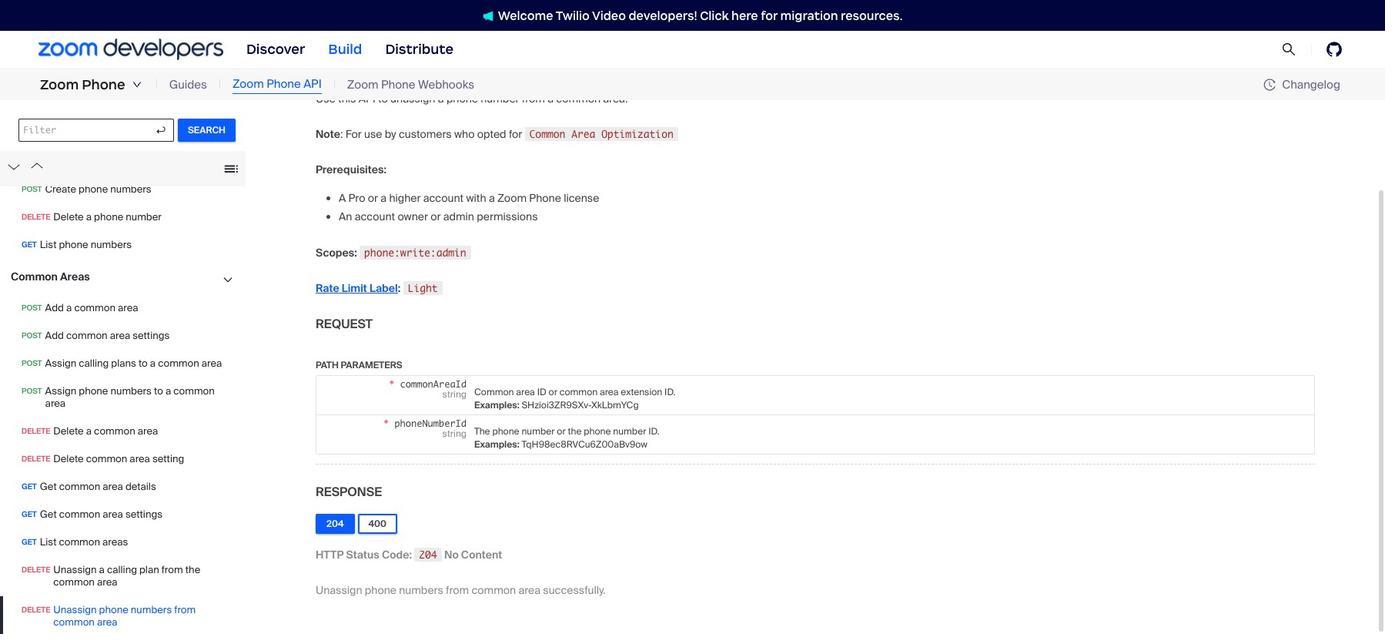 Task type: describe. For each thing, give the bounding box(es) containing it.
zoom for zoom phone webhooks
[[347, 77, 379, 92]]

response
[[316, 484, 382, 500]]

migration
[[781, 8, 839, 23]]

request
[[316, 316, 373, 332]]

github image
[[1327, 42, 1343, 57]]

area
[[519, 583, 541, 597]]

zoom for zoom phone
[[40, 76, 79, 93]]

api
[[304, 76, 322, 92]]

400
[[369, 517, 387, 530]]

unassign phone numbers from common area successfully.
[[316, 583, 606, 597]]

zoom phone
[[40, 76, 125, 93]]

zoom phone api
[[233, 76, 322, 92]]

for
[[761, 8, 778, 23]]

path
[[316, 359, 339, 371]]

code:
[[382, 548, 412, 561]]

http status code: 204 no content
[[316, 548, 503, 561]]

developers!
[[629, 8, 698, 23]]

guides
[[169, 77, 207, 92]]

click
[[700, 8, 729, 23]]

resources.
[[841, 8, 903, 23]]

400 button
[[358, 514, 398, 534]]

notification image
[[483, 11, 494, 21]]

no
[[445, 548, 459, 561]]

down image
[[132, 80, 142, 89]]

twilio
[[556, 8, 590, 23]]

successfully.
[[543, 583, 606, 597]]

204 inside button
[[327, 517, 344, 530]]

204 button
[[316, 514, 355, 534]]

welcome twilio video developers! click here for migration resources.
[[498, 8, 903, 23]]

zoom phone webhooks link
[[347, 76, 475, 93]]



Task type: locate. For each thing, give the bounding box(es) containing it.
from
[[446, 583, 469, 597]]

phone for zoom phone
[[82, 76, 125, 93]]

0 vertical spatial 204
[[327, 517, 344, 530]]

204 left no
[[419, 548, 437, 561]]

phone
[[82, 76, 125, 93], [267, 76, 301, 92], [381, 77, 416, 92]]

0 horizontal spatial 204
[[327, 517, 344, 530]]

video
[[592, 8, 626, 23]]

2 phone from the left
[[267, 76, 301, 92]]

1 zoom from the left
[[40, 76, 79, 93]]

http
[[316, 548, 344, 561]]

204 up http
[[327, 517, 344, 530]]

1 horizontal spatial 204
[[419, 548, 437, 561]]

zoom phone webhooks
[[347, 77, 475, 92]]

webhooks
[[418, 77, 475, 92]]

welcome twilio video developers! click here for migration resources. link
[[467, 7, 919, 23]]

search image
[[1283, 42, 1297, 56], [1283, 42, 1297, 56]]

zoom
[[40, 76, 79, 93], [233, 76, 264, 92], [347, 77, 379, 92]]

phone for zoom phone webhooks
[[381, 77, 416, 92]]

3 zoom from the left
[[347, 77, 379, 92]]

2 horizontal spatial phone
[[381, 77, 416, 92]]

changelog
[[1283, 77, 1341, 92]]

2 zoom from the left
[[233, 76, 264, 92]]

here
[[732, 8, 759, 23]]

1 phone from the left
[[82, 76, 125, 93]]

1 vertical spatial 204
[[419, 548, 437, 561]]

zoom developer logo image
[[39, 39, 223, 60]]

status
[[346, 548, 380, 561]]

path parameters
[[316, 359, 403, 371]]

3 phone from the left
[[381, 77, 416, 92]]

guides link
[[169, 76, 207, 93]]

204
[[327, 517, 344, 530], [419, 548, 437, 561]]

zoom phone api link
[[233, 76, 322, 94]]

changelog link
[[1264, 77, 1341, 92]]

github image
[[1327, 42, 1343, 57]]

0 horizontal spatial zoom
[[40, 76, 79, 93]]

1 horizontal spatial zoom
[[233, 76, 264, 92]]

phone for zoom phone api
[[267, 76, 301, 92]]

204 inside http status code: 204 no content
[[419, 548, 437, 561]]

zoom for zoom phone api
[[233, 76, 264, 92]]

history image
[[1264, 79, 1283, 91]]

1 horizontal spatial phone
[[267, 76, 301, 92]]

unassign
[[316, 583, 363, 597]]

parameters
[[341, 359, 403, 371]]

numbers
[[399, 583, 444, 597]]

notification image
[[483, 11, 498, 21]]

history image
[[1264, 79, 1277, 91]]

0 horizontal spatial phone
[[82, 76, 125, 93]]

phone
[[365, 583, 397, 597]]

2 horizontal spatial zoom
[[347, 77, 379, 92]]

phone left api
[[267, 76, 301, 92]]

welcome
[[498, 8, 554, 23]]

phone left the webhooks on the top left of page
[[381, 77, 416, 92]]

phone left down image
[[82, 76, 125, 93]]

content
[[461, 548, 503, 561]]

common
[[472, 583, 516, 597]]



Task type: vqa. For each thing, say whether or not it's contained in the screenshot.
REQUEST BODY application/json
no



